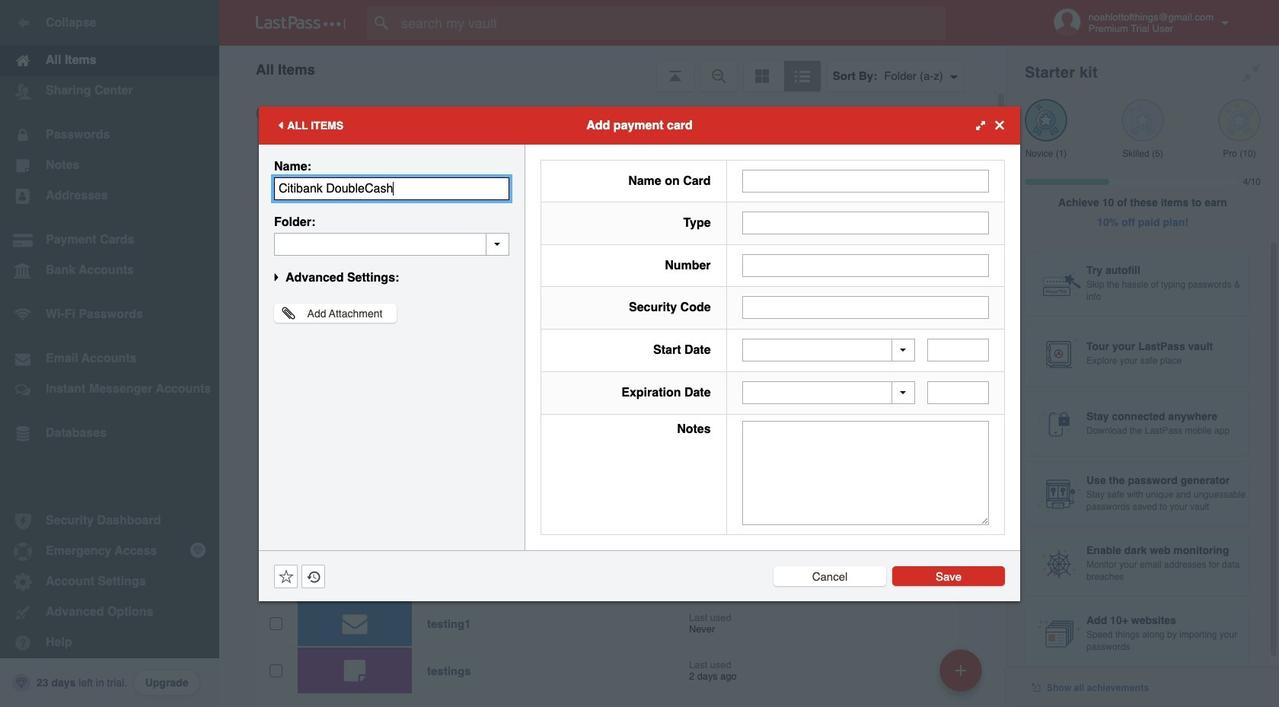 Task type: describe. For each thing, give the bounding box(es) containing it.
vault options navigation
[[219, 46, 1007, 91]]

main navigation navigation
[[0, 0, 219, 708]]

new item navigation
[[935, 645, 992, 708]]



Task type: locate. For each thing, give the bounding box(es) containing it.
None text field
[[742, 170, 990, 193], [742, 254, 990, 277], [742, 297, 990, 319], [742, 421, 990, 525], [742, 170, 990, 193], [742, 254, 990, 277], [742, 297, 990, 319], [742, 421, 990, 525]]

dialog
[[259, 106, 1021, 601]]

None text field
[[274, 177, 510, 200], [742, 212, 990, 235], [274, 233, 510, 256], [928, 339, 990, 362], [928, 382, 990, 405], [274, 177, 510, 200], [742, 212, 990, 235], [274, 233, 510, 256], [928, 339, 990, 362], [928, 382, 990, 405]]

search my vault text field
[[367, 6, 976, 40]]

Search search field
[[367, 6, 976, 40]]

lastpass image
[[256, 16, 346, 30]]

new item image
[[956, 665, 967, 676]]



